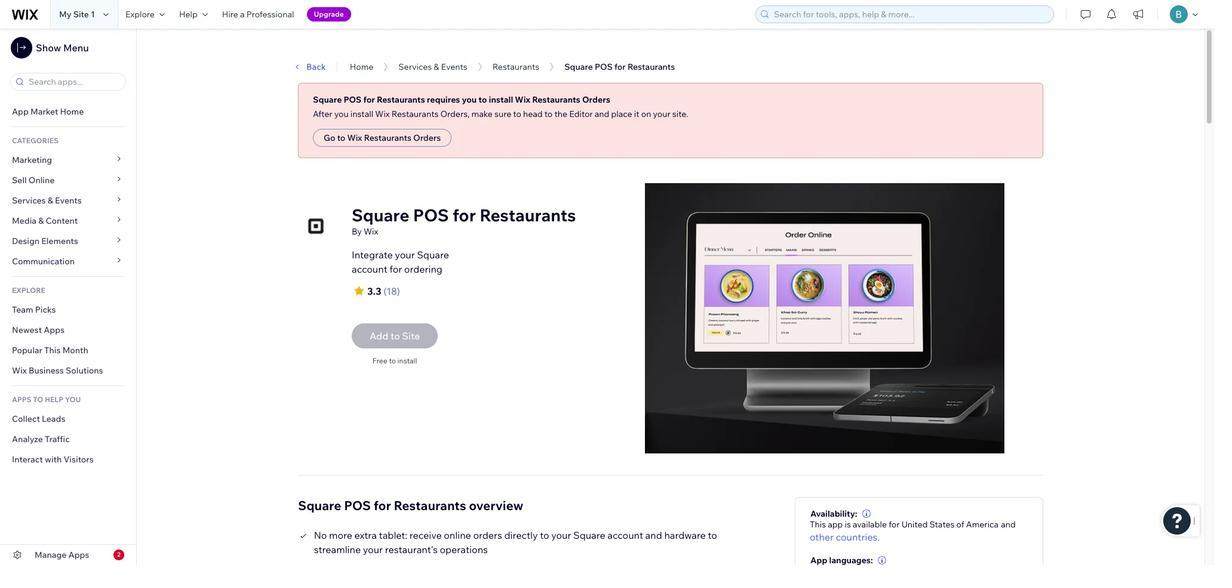 Task type: locate. For each thing, give the bounding box(es) containing it.
team picks link
[[0, 300, 136, 320]]

1 vertical spatial services & events
[[12, 195, 82, 206]]

this up other
[[810, 519, 826, 530]]

apps up "popular this month"
[[44, 325, 65, 336]]

install right free
[[398, 357, 417, 366]]

for inside square pos for restaurants by wix
[[453, 205, 476, 226]]

market
[[30, 106, 58, 117]]

3.3
[[367, 285, 381, 297]]

to inside button
[[337, 133, 345, 143]]

services & events link
[[399, 62, 467, 72], [0, 191, 136, 211]]

square for square pos for restaurants overview
[[298, 498, 341, 513]]

1 horizontal spatial this
[[810, 519, 826, 530]]

a
[[240, 9, 245, 20]]

wix up the 'head'
[[515, 94, 530, 105]]

editor
[[569, 109, 593, 119]]

other countries. link
[[810, 530, 880, 544]]

pos up "place"
[[595, 62, 613, 72]]

overview
[[469, 498, 523, 513]]

0 horizontal spatial services & events
[[12, 195, 82, 206]]

solutions
[[66, 366, 103, 376]]

apps
[[44, 325, 65, 336], [68, 550, 89, 561]]

home right market in the left top of the page
[[60, 106, 84, 117]]

1 vertical spatial apps
[[68, 550, 89, 561]]

head
[[523, 109, 543, 119]]

square pos for restaurants button
[[559, 58, 681, 76]]

traffic
[[45, 434, 70, 445]]

your right "on"
[[653, 109, 671, 119]]

& up media & content
[[48, 195, 53, 206]]

go
[[324, 133, 335, 143]]

pos up "ordering"
[[413, 205, 449, 226]]

install
[[489, 94, 513, 105], [350, 109, 373, 119], [398, 357, 417, 366]]

with
[[45, 454, 62, 465]]

Search apps... field
[[25, 73, 122, 90]]

you up "make"
[[462, 94, 477, 105]]

2 vertical spatial &
[[38, 216, 44, 226]]

for inside square pos for restaurants requires you to install wix restaurants orders after you install wix restaurants orders, make sure to head to the editor and place it on your site.
[[363, 94, 375, 105]]

apps right 'manage' in the left of the page
[[68, 550, 89, 561]]

1 vertical spatial orders
[[413, 133, 441, 143]]

2 horizontal spatial install
[[489, 94, 513, 105]]

account down integrate
[[352, 263, 387, 275]]

pos down home link
[[344, 94, 361, 105]]

collect leads link
[[0, 409, 136, 429]]

sell online
[[12, 175, 55, 186]]

0 horizontal spatial services
[[12, 195, 46, 206]]

0 vertical spatial services
[[399, 62, 432, 72]]

newest apps
[[12, 325, 65, 336]]

services up the 'requires'
[[399, 62, 432, 72]]

0 horizontal spatial and
[[595, 109, 609, 119]]

2 horizontal spatial &
[[434, 62, 439, 72]]

picks
[[35, 305, 56, 315]]

streamline
[[314, 544, 361, 556]]

0 horizontal spatial services & events link
[[0, 191, 136, 211]]

events up the 'requires'
[[441, 62, 467, 72]]

your inside integrate your square account for ordering
[[395, 249, 415, 261]]

1 horizontal spatial apps
[[68, 550, 89, 561]]

home
[[350, 62, 373, 72], [60, 106, 84, 117]]

0 horizontal spatial account
[[352, 263, 387, 275]]

install up go to wix restaurants orders
[[350, 109, 373, 119]]

help
[[179, 9, 198, 20]]

3.3 ( 18 )
[[367, 285, 400, 297]]

to
[[479, 94, 487, 105], [513, 109, 521, 119], [545, 109, 553, 119], [337, 133, 345, 143], [389, 357, 396, 366], [540, 530, 549, 541], [708, 530, 717, 541]]

newest
[[12, 325, 42, 336]]

0 vertical spatial events
[[441, 62, 467, 72]]

1 horizontal spatial &
[[48, 195, 53, 206]]

to right go
[[337, 133, 345, 143]]

operations
[[440, 544, 488, 556]]

for for square pos for restaurants by wix
[[453, 205, 476, 226]]

services & events up the 'requires'
[[399, 62, 467, 72]]

is
[[845, 519, 851, 530]]

1 horizontal spatial services
[[399, 62, 432, 72]]

pos for square pos for restaurants
[[595, 62, 613, 72]]

online
[[29, 175, 55, 186]]

of
[[956, 519, 964, 530]]

and
[[595, 109, 609, 119], [1001, 519, 1016, 530], [645, 530, 662, 541]]

0 vertical spatial services & events
[[399, 62, 467, 72]]

design elements link
[[0, 231, 136, 251]]

2 vertical spatial install
[[398, 357, 417, 366]]

0 vertical spatial services & events link
[[399, 62, 467, 72]]

analyze traffic link
[[0, 429, 136, 450]]

team
[[12, 305, 33, 315]]

services down sell online
[[12, 195, 46, 206]]

orders up 'editor'
[[582, 94, 610, 105]]

1 vertical spatial you
[[334, 109, 349, 119]]

go to wix restaurants orders
[[324, 133, 441, 143]]

events up media & content link
[[55, 195, 82, 206]]

for
[[614, 62, 626, 72], [363, 94, 375, 105], [453, 205, 476, 226], [390, 263, 402, 275], [374, 498, 391, 513], [889, 519, 900, 530]]

popular
[[12, 345, 42, 356]]

0 horizontal spatial &
[[38, 216, 44, 226]]

sell
[[12, 175, 27, 186]]

square pos for restaurants
[[565, 62, 675, 72]]

media & content
[[12, 216, 78, 226]]

free to install
[[372, 357, 417, 366]]

0 vertical spatial you
[[462, 94, 477, 105]]

1 vertical spatial services & events link
[[0, 191, 136, 211]]

1 horizontal spatial you
[[462, 94, 477, 105]]

&
[[434, 62, 439, 72], [48, 195, 53, 206], [38, 216, 44, 226]]

0 vertical spatial orders
[[582, 94, 610, 105]]

analyze traffic
[[12, 434, 70, 445]]

collect
[[12, 414, 40, 425]]

services & events up media & content
[[12, 195, 82, 206]]

orders down orders,
[[413, 133, 441, 143]]

online
[[444, 530, 471, 541]]

your up "ordering"
[[395, 249, 415, 261]]

restaurants inside go to wix restaurants orders button
[[364, 133, 411, 143]]

elements
[[41, 236, 78, 247]]

sidebar element
[[0, 29, 137, 566]]

show menu
[[36, 42, 89, 54]]

you right after
[[334, 109, 349, 119]]

0 vertical spatial this
[[44, 345, 61, 356]]

leads
[[42, 414, 65, 425]]

1 horizontal spatial install
[[398, 357, 417, 366]]

1 vertical spatial &
[[48, 195, 53, 206]]

your down extra
[[363, 544, 383, 556]]

square inside square pos for restaurants by wix
[[352, 205, 409, 226]]

1 horizontal spatial and
[[645, 530, 662, 541]]

pos for square pos for restaurants overview
[[344, 498, 371, 513]]

0 horizontal spatial you
[[334, 109, 349, 119]]

0 vertical spatial home
[[350, 62, 373, 72]]

communication link
[[0, 251, 136, 272]]

1 vertical spatial services
[[12, 195, 46, 206]]

0 horizontal spatial events
[[55, 195, 82, 206]]

and inside no more extra tablet: receive online orders directly to your square account and hardware to streamline your restaurant's operations
[[645, 530, 662, 541]]

pos up extra
[[344, 498, 371, 513]]

square inside button
[[565, 62, 593, 72]]

0 horizontal spatial apps
[[44, 325, 65, 336]]

account
[[352, 263, 387, 275], [608, 530, 643, 541]]

home right back at the top of page
[[350, 62, 373, 72]]

2 horizontal spatial and
[[1001, 519, 1016, 530]]

1 horizontal spatial account
[[608, 530, 643, 541]]

0 horizontal spatial this
[[44, 345, 61, 356]]

for inside button
[[614, 62, 626, 72]]

help button
[[172, 0, 215, 29]]

services & events inside sidebar element
[[12, 195, 82, 206]]

0 vertical spatial account
[[352, 263, 387, 275]]

apps
[[12, 395, 31, 404]]

integrate your square account for ordering
[[352, 249, 449, 275]]

your
[[653, 109, 671, 119], [395, 249, 415, 261], [551, 530, 571, 541], [363, 544, 383, 556]]

0 horizontal spatial install
[[350, 109, 373, 119]]

1 horizontal spatial orders
[[582, 94, 610, 105]]

account inside no more extra tablet: receive online orders directly to your square account and hardware to streamline your restaurant's operations
[[608, 530, 643, 541]]

more
[[329, 530, 352, 541]]

go to wix restaurants orders button
[[313, 129, 452, 147]]

1 vertical spatial events
[[55, 195, 82, 206]]

manage
[[35, 550, 67, 561]]

pos inside square pos for restaurants requires you to install wix restaurants orders after you install wix restaurants orders, make sure to head to the editor and place it on your site.
[[344, 94, 361, 105]]

1 vertical spatial home
[[60, 106, 84, 117]]

and right america
[[1001, 519, 1016, 530]]

wix down popular
[[12, 366, 27, 376]]

america
[[966, 519, 999, 530]]

& right media on the left of the page
[[38, 216, 44, 226]]

services & events
[[399, 62, 467, 72], [12, 195, 82, 206]]

menu
[[63, 42, 89, 54]]

this up "wix business solutions"
[[44, 345, 61, 356]]

restaurant's
[[385, 544, 438, 556]]

1 vertical spatial this
[[810, 519, 826, 530]]

services & events link up the 'requires'
[[399, 62, 467, 72]]

install up sure
[[489, 94, 513, 105]]

countries.
[[836, 531, 880, 543]]

and left hardware
[[645, 530, 662, 541]]

& up the 'requires'
[[434, 62, 439, 72]]

pos inside square pos for restaurants by wix
[[413, 205, 449, 226]]

square
[[565, 62, 593, 72], [313, 94, 342, 105], [352, 205, 409, 226], [417, 249, 449, 261], [298, 498, 341, 513], [573, 530, 605, 541]]

square pos for restaurants preview 0 image
[[645, 183, 1004, 460]]

to right hardware
[[708, 530, 717, 541]]

home inside sidebar element
[[60, 106, 84, 117]]

this
[[44, 345, 61, 356], [810, 519, 826, 530]]

square inside square pos for restaurants requires you to install wix restaurants orders after you install wix restaurants orders, make sure to head to the editor and place it on your site.
[[313, 94, 342, 105]]

services
[[399, 62, 432, 72], [12, 195, 46, 206]]

pos
[[595, 62, 613, 72], [344, 94, 361, 105], [413, 205, 449, 226], [344, 498, 371, 513]]

to right directly
[[540, 530, 549, 541]]

app market home link
[[0, 102, 136, 122]]

0 horizontal spatial orders
[[413, 133, 441, 143]]

and inside and other countries.
[[1001, 519, 1016, 530]]

wix right by on the top left of page
[[364, 226, 378, 237]]

1 vertical spatial account
[[608, 530, 643, 541]]

0 horizontal spatial home
[[60, 106, 84, 117]]

back button
[[292, 62, 326, 72]]

pos inside the square pos for restaurants button
[[595, 62, 613, 72]]

wix right go
[[347, 133, 362, 143]]

and left "place"
[[595, 109, 609, 119]]

account left hardware
[[608, 530, 643, 541]]

1 horizontal spatial events
[[441, 62, 467, 72]]

0 vertical spatial apps
[[44, 325, 65, 336]]

services & events link up 'content'
[[0, 191, 136, 211]]

interact with visitors
[[12, 454, 94, 465]]



Task type: vqa. For each thing, say whether or not it's contained in the screenshot.
Media & Content
yes



Task type: describe. For each thing, give the bounding box(es) containing it.
orders inside button
[[413, 133, 441, 143]]

wix inside sidebar element
[[12, 366, 27, 376]]

it
[[634, 109, 639, 119]]

wix business solutions link
[[0, 361, 136, 381]]

for for square pos for restaurants
[[614, 62, 626, 72]]

square for square pos for restaurants requires you to install wix restaurants orders after you install wix restaurants orders, make sure to head to the editor and place it on your site.
[[313, 94, 342, 105]]

my
[[59, 9, 71, 20]]

media
[[12, 216, 36, 226]]

integrate
[[352, 249, 393, 261]]

business
[[29, 366, 64, 376]]

pos for square pos for restaurants by wix
[[413, 205, 449, 226]]

upgrade
[[314, 10, 344, 19]]

1 horizontal spatial services & events link
[[399, 62, 467, 72]]

my site 1
[[59, 9, 95, 20]]

and other countries.
[[810, 519, 1016, 543]]

upgrade button
[[307, 7, 351, 22]]

available
[[853, 519, 887, 530]]

on
[[641, 109, 651, 119]]

1 horizontal spatial home
[[350, 62, 373, 72]]

after
[[313, 109, 332, 119]]

& for media & content link
[[38, 216, 44, 226]]

wix inside square pos for restaurants by wix
[[364, 226, 378, 237]]

Search for tools, apps, help & more... field
[[770, 6, 1050, 23]]

tablet:
[[379, 530, 407, 541]]

this app is available for united states of america
[[810, 519, 999, 530]]

to right free
[[389, 357, 396, 366]]

content
[[46, 216, 78, 226]]

pos for square pos for restaurants requires you to install wix restaurants orders after you install wix restaurants orders, make sure to head to the editor and place it on your site.
[[344, 94, 361, 105]]

directly
[[504, 530, 538, 541]]

site
[[73, 9, 89, 20]]

your right directly
[[551, 530, 571, 541]]

for inside integrate your square account for ordering
[[390, 263, 402, 275]]

account inside integrate your square account for ordering
[[352, 263, 387, 275]]

restaurants inside the square pos for restaurants button
[[628, 62, 675, 72]]

0 vertical spatial &
[[434, 62, 439, 72]]

square for square pos for restaurants
[[565, 62, 593, 72]]

square inside no more extra tablet: receive online orders directly to your square account and hardware to streamline your restaurant's operations
[[573, 530, 605, 541]]

visitors
[[64, 454, 94, 465]]

sure
[[495, 109, 511, 119]]

states
[[930, 519, 955, 530]]

by
[[352, 226, 362, 237]]

for for square pos for restaurants requires you to install wix restaurants orders after you install wix restaurants orders, make sure to head to the editor and place it on your site.
[[363, 94, 375, 105]]

square for square pos for restaurants by wix
[[352, 205, 409, 226]]

1 horizontal spatial services & events
[[399, 62, 467, 72]]

united
[[902, 519, 928, 530]]

popular this month link
[[0, 340, 136, 361]]

for for square pos for restaurants overview
[[374, 498, 391, 513]]

orders inside square pos for restaurants requires you to install wix restaurants orders after you install wix restaurants orders, make sure to head to the editor and place it on your site.
[[582, 94, 610, 105]]

month
[[62, 345, 88, 356]]

design elements
[[12, 236, 78, 247]]

apps for manage apps
[[68, 550, 89, 561]]

2
[[117, 551, 121, 559]]

home link
[[350, 62, 373, 72]]

square pos for restaurants by wix
[[352, 205, 576, 237]]

events inside sidebar element
[[55, 195, 82, 206]]

and inside square pos for restaurants requires you to install wix restaurants orders after you install wix restaurants orders, make sure to head to the editor and place it on your site.
[[595, 109, 609, 119]]

to right sure
[[513, 109, 521, 119]]

orders,
[[440, 109, 470, 119]]

app
[[12, 106, 29, 117]]

(
[[384, 285, 387, 297]]

hire a professional link
[[215, 0, 301, 29]]

interact
[[12, 454, 43, 465]]

your inside square pos for restaurants requires you to install wix restaurants orders after you install wix restaurants orders, make sure to head to the editor and place it on your site.
[[653, 109, 671, 119]]

popular this month
[[12, 345, 88, 356]]

analyze
[[12, 434, 43, 445]]

availability:
[[810, 509, 857, 519]]

orders
[[473, 530, 502, 541]]

newest apps link
[[0, 320, 136, 340]]

back
[[306, 62, 326, 72]]

wix inside button
[[347, 133, 362, 143]]

no
[[314, 530, 327, 541]]

square pos for restaurants logo image
[[298, 208, 334, 244]]

collect leads
[[12, 414, 65, 425]]

media & content link
[[0, 211, 136, 231]]

1 vertical spatial install
[[350, 109, 373, 119]]

show
[[36, 42, 61, 54]]

free
[[372, 357, 387, 366]]

square inside integrate your square account for ordering
[[417, 249, 449, 261]]

other
[[810, 531, 834, 543]]

18
[[387, 285, 397, 297]]

restaurants link
[[493, 62, 539, 72]]

wix up go to wix restaurants orders button
[[375, 109, 390, 119]]

app market home
[[12, 106, 84, 117]]

to left the 'the'
[[545, 109, 553, 119]]

0 vertical spatial install
[[489, 94, 513, 105]]

wix business solutions
[[12, 366, 103, 376]]

communication
[[12, 256, 77, 267]]

professional
[[246, 9, 294, 20]]

help
[[45, 395, 63, 404]]

marketing
[[12, 155, 52, 165]]

place
[[611, 109, 632, 119]]

requires
[[427, 94, 460, 105]]

app
[[828, 519, 843, 530]]

design
[[12, 236, 39, 247]]

interact with visitors link
[[0, 450, 136, 470]]

the
[[554, 109, 567, 119]]

you
[[65, 395, 81, 404]]

extra
[[355, 530, 377, 541]]

square pos for restaurants requires you to install wix restaurants orders after you install wix restaurants orders, make sure to head to the editor and place it on your site.
[[313, 94, 688, 119]]

& for services & events link to the left
[[48, 195, 53, 206]]

restaurants inside square pos for restaurants by wix
[[480, 205, 576, 226]]

marketing link
[[0, 150, 136, 170]]

services inside sidebar element
[[12, 195, 46, 206]]

hardware
[[664, 530, 706, 541]]

manage apps
[[35, 550, 89, 561]]

apps for newest apps
[[44, 325, 65, 336]]

this inside sidebar element
[[44, 345, 61, 356]]

to up "make"
[[479, 94, 487, 105]]

site.
[[672, 109, 688, 119]]

square pos for restaurants overview
[[298, 498, 523, 513]]



